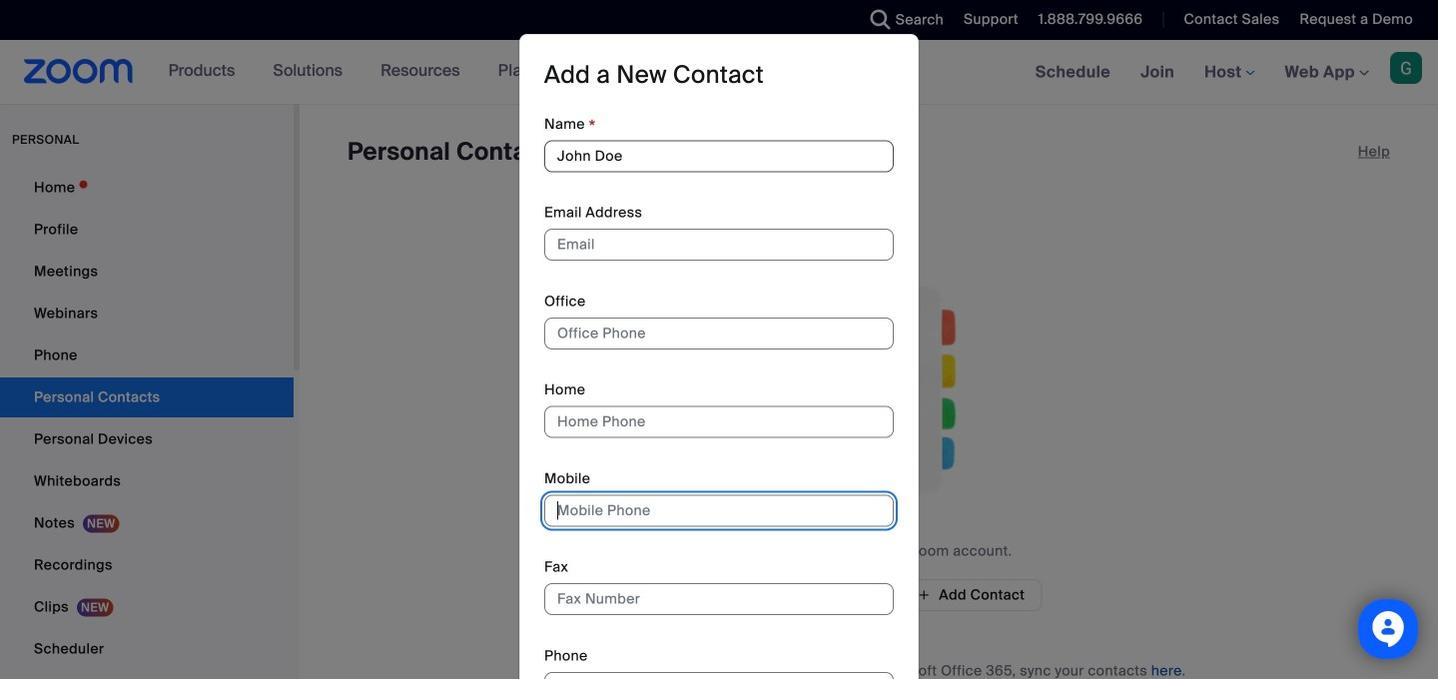 Task type: locate. For each thing, give the bounding box(es) containing it.
dialog
[[519, 34, 919, 679]]

Fax Number text field
[[544, 583, 894, 615]]

personal menu menu
[[0, 168, 294, 679]]

Office Phone text field
[[544, 318, 894, 350]]

meetings navigation
[[1020, 40, 1438, 105]]

First and Last Name text field
[[544, 140, 894, 172]]

banner
[[0, 40, 1438, 105]]

product information navigation
[[153, 40, 630, 104]]



Task type: describe. For each thing, give the bounding box(es) containing it.
Mobile Phone text field
[[544, 495, 894, 527]]

add image
[[917, 586, 931, 604]]

add image
[[712, 585, 726, 605]]

Email text field
[[544, 229, 894, 261]]

Home Phone text field
[[544, 406, 894, 438]]



Task type: vqa. For each thing, say whether or not it's contained in the screenshot.
add image
yes



